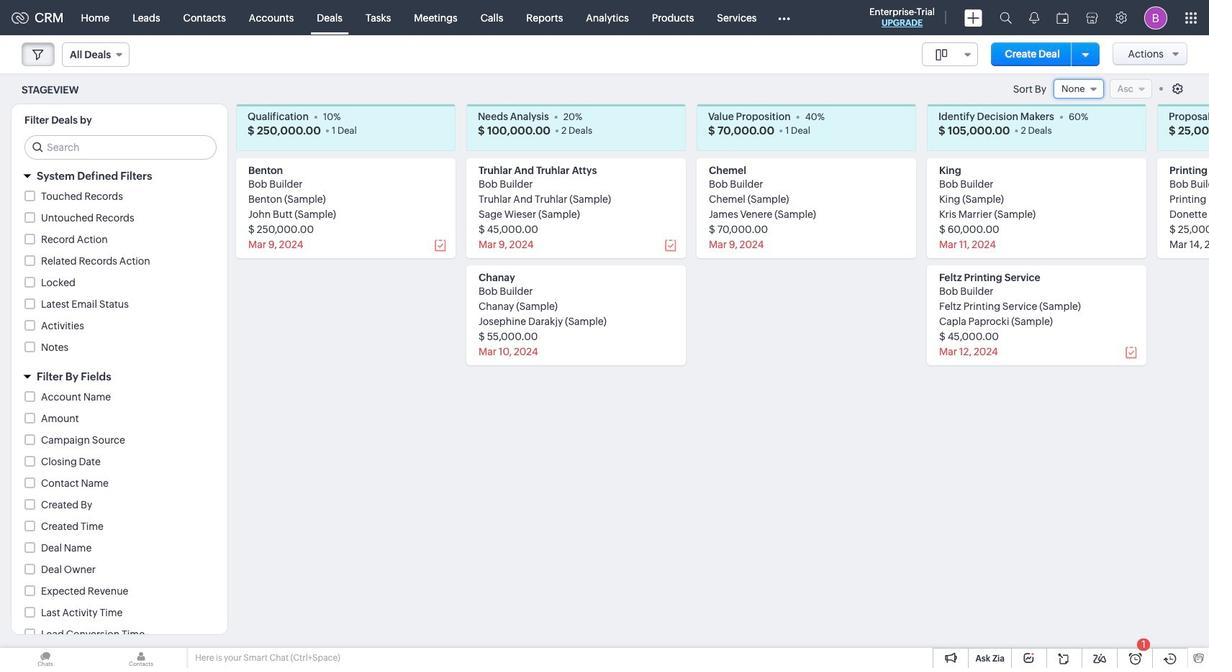 Task type: vqa. For each thing, say whether or not it's contained in the screenshot.
My Leads 10 My
no



Task type: describe. For each thing, give the bounding box(es) containing it.
search element
[[991, 0, 1021, 35]]

signals image
[[1029, 12, 1039, 24]]

profile image
[[1144, 6, 1167, 29]]

logo image
[[12, 12, 29, 23]]

contacts image
[[96, 648, 186, 669]]

chats image
[[0, 648, 91, 669]]

calendar image
[[1057, 12, 1069, 23]]

create menu image
[[964, 9, 982, 26]]



Task type: locate. For each thing, give the bounding box(es) containing it.
search image
[[1000, 12, 1012, 24]]

signals element
[[1021, 0, 1048, 35]]

Other Modules field
[[768, 6, 799, 29]]

create menu element
[[956, 0, 991, 35]]

Search text field
[[25, 136, 216, 159]]

profile element
[[1136, 0, 1176, 35]]

none field size
[[922, 42, 978, 66]]

size image
[[935, 48, 947, 61]]

None field
[[62, 42, 130, 67], [922, 42, 978, 66], [1054, 79, 1104, 99], [62, 42, 130, 67], [1054, 79, 1104, 99]]



